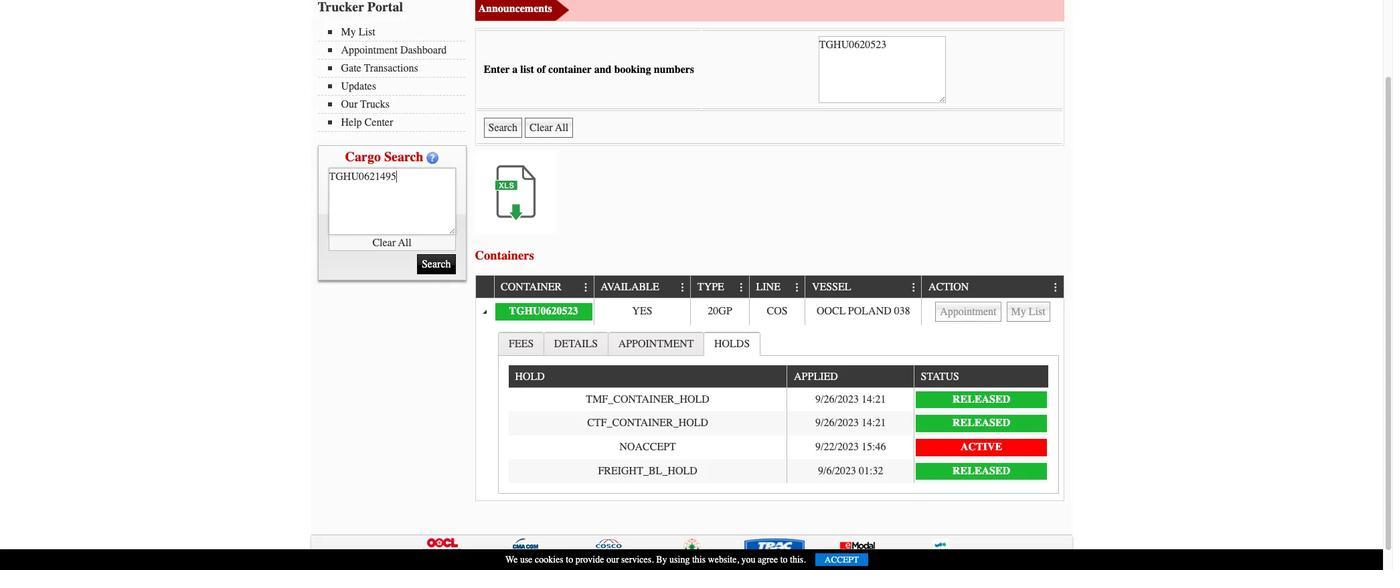 Task type: locate. For each thing, give the bounding box(es) containing it.
october left 5th,
[[754, 1, 793, 15]]

the left truck
[[1042, 1, 1057, 15]]

gate right truck
[[1091, 1, 1114, 15]]

you
[[742, 554, 756, 566]]

grid
[[509, 366, 1049, 484]]

container
[[549, 64, 592, 76]]

all
[[398, 237, 412, 249]]

1 released from the top
[[953, 394, 1011, 406]]

trucks
[[360, 98, 390, 110]]

1 horizontal spatial for
[[1308, 1, 1323, 15]]

poland
[[848, 305, 892, 317]]

the
[[621, 1, 639, 15]]

edit column settings image for container
[[581, 282, 592, 293]]

8th,
[[898, 1, 917, 15]]

container
[[501, 282, 562, 294]]

3 released cell from the top
[[914, 460, 1049, 484]]

available
[[601, 282, 659, 294]]

released cell for freight_bl_hold
[[914, 460, 1049, 484]]

1 horizontal spatial october
[[856, 1, 895, 15]]

0 horizontal spatial and
[[594, 64, 612, 76]]

edit column settings image for type
[[736, 282, 747, 293]]

1 vertical spatial 9/26/2023 14:21
[[816, 417, 886, 429]]

tree grid containing container
[[476, 276, 1064, 501]]

vessel column header
[[805, 276, 922, 299]]

applied link
[[794, 366, 845, 388]]

9/6/2023
[[818, 465, 856, 477]]

1 vertical spatial and
[[594, 64, 612, 76]]

9/26/2023 up 9/22/2023
[[816, 417, 859, 429]]

row
[[476, 276, 1064, 299], [476, 299, 1064, 325], [509, 366, 1049, 388], [509, 388, 1049, 412], [509, 412, 1049, 436], [509, 436, 1049, 460], [509, 460, 1049, 484]]

edit column settings image for line
[[792, 282, 803, 293]]

released down the active cell on the right
[[953, 465, 1011, 477]]

released down status link
[[953, 394, 1011, 406]]

fees
[[509, 338, 534, 350]]

row group containing tmf_container_hold
[[509, 388, 1049, 484]]

9/26/2023 down applied link at bottom right
[[816, 394, 859, 406]]

edit column settings image inside type column header
[[736, 282, 747, 293]]

3 edit column settings image from the left
[[909, 282, 920, 293]]

numbers
[[654, 64, 694, 76]]

use
[[520, 554, 533, 566]]

hours
[[1117, 1, 1146, 15]]

please
[[970, 1, 1001, 15]]

1 edit column settings image from the left
[[581, 282, 592, 293]]

released up active
[[953, 417, 1011, 429]]

row containing hold
[[509, 366, 1049, 388]]

1 vertical spatial 14:21
[[862, 417, 886, 429]]

released for ctf_container_hold
[[953, 417, 1011, 429]]

None submit
[[484, 118, 522, 138], [417, 254, 456, 275], [484, 118, 522, 138], [417, 254, 456, 275]]

this.
[[790, 554, 806, 566]]

to right refer on the top right
[[1030, 1, 1039, 15]]

0 horizontal spatial october
[[754, 1, 793, 15]]

2 horizontal spatial edit column settings image
[[909, 282, 920, 293]]

be
[[690, 1, 701, 15]]

edit column settings image
[[678, 282, 688, 293], [792, 282, 803, 293], [909, 282, 920, 293]]

0 horizontal spatial for
[[1198, 1, 1212, 15]]

2 9/26/2023 14:21 cell from the top
[[787, 412, 914, 436]]

shift.
[[941, 1, 967, 15]]

truck
[[1060, 1, 1088, 15]]

1 edit column settings image from the left
[[678, 282, 688, 293]]

9/26/2023 14:21 cell
[[787, 388, 914, 412], [787, 412, 914, 436]]

0 horizontal spatial to
[[566, 554, 573, 566]]

ctf_container_hold cell
[[509, 412, 787, 436]]

row group
[[476, 299, 1064, 501], [509, 388, 1049, 484]]

0 vertical spatial 9/26/2023 14:21
[[816, 394, 886, 406]]

1 released cell from the top
[[914, 388, 1049, 412]]

edit column settings image right line 'link'
[[792, 282, 803, 293]]

edit column settings image up 038
[[909, 282, 920, 293]]

and left the booking
[[594, 64, 612, 76]]

1 9/26/2023 14:21 cell from the top
[[787, 388, 914, 412]]

further
[[1215, 1, 1248, 15]]

2 released from the top
[[953, 417, 1011, 429]]

to left this.
[[781, 554, 788, 566]]

applied
[[794, 371, 838, 383]]

0 horizontal spatial edit column settings image
[[581, 282, 592, 293]]

gate up updates
[[341, 62, 361, 74]]

oocl poland 038
[[817, 305, 911, 317]]

to left provide at the bottom of the page
[[566, 554, 573, 566]]

15:46
[[862, 441, 886, 453]]

clear all
[[373, 237, 412, 249]]

14:21
[[862, 394, 886, 406], [862, 417, 886, 429]]

01:32
[[859, 465, 884, 477]]

None button
[[525, 118, 573, 138], [936, 302, 1002, 322], [1007, 302, 1050, 322], [525, 118, 573, 138], [936, 302, 1002, 322], [1007, 302, 1050, 322]]

october
[[754, 1, 793, 15], [856, 1, 895, 15]]

menu bar
[[318, 25, 472, 132]]

details
[[1274, 1, 1305, 15]]

1 horizontal spatial the
[[1326, 1, 1340, 15]]

tree grid
[[476, 276, 1064, 501]]

for right the details
[[1308, 1, 1323, 15]]

the
[[1042, 1, 1057, 15], [1326, 1, 1340, 15]]

fees tab
[[498, 332, 544, 355]]

edit column settings image inside vessel column header
[[909, 282, 920, 293]]

3 released from the top
[[953, 465, 1011, 477]]

edit column settings image left type
[[678, 282, 688, 293]]

9/26/2023 14:21 down applied link at bottom right
[[816, 394, 886, 406]]

appointment tab
[[608, 332, 705, 355]]

2 14:21 from the top
[[862, 417, 886, 429]]

edit column settings image for available
[[678, 282, 688, 293]]

help center link
[[328, 117, 465, 129]]

row containing ctf_container_hold
[[509, 412, 1049, 436]]

released cell
[[914, 388, 1049, 412], [914, 412, 1049, 436], [914, 460, 1049, 484]]

agree
[[758, 554, 778, 566]]

edit column settings image inside action column header
[[1051, 282, 1062, 293]]

edit column settings image
[[581, 282, 592, 293], [736, 282, 747, 293], [1051, 282, 1062, 293]]

row group inside tab list
[[509, 388, 1049, 484]]

0 vertical spatial released
[[953, 394, 1011, 406]]

my list link
[[328, 26, 465, 38]]

0 horizontal spatial edit column settings image
[[678, 282, 688, 293]]

9/26/2023 for ctf_container_hold
[[816, 417, 859, 429]]

and right 7th
[[836, 1, 853, 15]]

holds tab
[[704, 332, 761, 356]]

gate
[[642, 1, 665, 15], [1091, 1, 1114, 15], [341, 62, 361, 74]]

our
[[607, 554, 619, 566]]

for right "page"
[[1198, 1, 1212, 15]]

we use cookies to provide our services. by using this website, you agree to this.
[[506, 554, 806, 566]]

1 horizontal spatial to
[[781, 554, 788, 566]]

status link
[[921, 366, 966, 388]]

announcements
[[478, 3, 552, 15]]

help
[[341, 117, 362, 129]]

3 edit column settings image from the left
[[1051, 282, 1062, 293]]

1 vertical spatial released
[[953, 417, 1011, 429]]

and
[[836, 1, 853, 15], [594, 64, 612, 76]]

this
[[692, 554, 706, 566]]

type column header
[[691, 276, 749, 299]]

2 released cell from the top
[[914, 412, 1049, 436]]

edit column settings image inside container column header
[[581, 282, 592, 293]]

038
[[894, 305, 911, 317]]

released
[[953, 394, 1011, 406], [953, 417, 1011, 429], [953, 465, 1011, 477]]

tmf_container_hold
[[586, 394, 710, 406]]

2 vertical spatial released
[[953, 465, 1011, 477]]

2 horizontal spatial edit column settings image
[[1051, 282, 1062, 293]]

october left 8th,
[[856, 1, 895, 15]]

the left week.
[[1326, 1, 1340, 15]]

1 horizontal spatial edit column settings image
[[736, 282, 747, 293]]

1 14:21 from the top
[[862, 394, 886, 406]]

2 edit column settings image from the left
[[792, 282, 803, 293]]

1 vertical spatial 9/26/2023
[[816, 417, 859, 429]]

0 vertical spatial 14:21
[[862, 394, 886, 406]]

to
[[1030, 1, 1039, 15], [566, 554, 573, 566], [781, 554, 788, 566]]

9/26/2023 14:21 for ctf_container_hold
[[816, 417, 886, 429]]

released cell up active
[[914, 412, 1049, 436]]

tab list
[[495, 329, 1062, 497]]

9/6/2023 01:32
[[818, 465, 884, 477]]

2nd
[[920, 1, 938, 15]]

released cell for ctf_container_hold
[[914, 412, 1049, 436]]

yes cell
[[594, 299, 691, 325]]

list
[[521, 64, 534, 76]]

2 9/26/2023 from the top
[[816, 417, 859, 429]]

for
[[1198, 1, 1212, 15], [1308, 1, 1323, 15]]

edit column settings image inside available column header
[[678, 282, 688, 293]]

2 9/26/2023 14:21 from the top
[[816, 417, 886, 429]]

1 october from the left
[[754, 1, 793, 15]]

gate right the
[[642, 1, 665, 15]]

2 for from the left
[[1308, 1, 1323, 15]]

1 9/26/2023 14:21 from the top
[[816, 394, 886, 406]]

cargo
[[345, 149, 381, 165]]

9/26/2023 14:21 cell up 9/22/2023 15:46
[[787, 412, 914, 436]]

edit column settings image inside line 'column header'
[[792, 282, 803, 293]]

9/26/2023 14:21 cell down applied link at bottom right
[[787, 388, 914, 412]]

released cell down status link
[[914, 388, 1049, 412]]

2 edit column settings image from the left
[[736, 282, 747, 293]]

9/26/2023 for tmf_container_hold
[[816, 394, 859, 406]]

vessel link
[[812, 276, 858, 298]]

1 horizontal spatial edit column settings image
[[792, 282, 803, 293]]

details tab
[[544, 332, 609, 355]]

freight_bl_hold
[[598, 465, 698, 477]]

cos cell
[[749, 299, 805, 325]]

9/26/2023 14:21
[[816, 394, 886, 406], [816, 417, 886, 429]]

enter
[[484, 64, 510, 76]]

cell
[[922, 299, 1064, 325]]

0 horizontal spatial the
[[1042, 1, 1057, 15]]

tghu0620523
[[509, 305, 578, 317]]

1 horizontal spatial and
[[836, 1, 853, 15]]

website,
[[708, 554, 739, 566]]

dashboard
[[400, 44, 447, 56]]

9/26/2023 14:21 up 9/22/2023 15:46
[[816, 417, 886, 429]]

noaccept cell
[[509, 436, 787, 460]]

1 9/26/2023 from the top
[[816, 394, 859, 406]]

0 vertical spatial 9/26/2023
[[816, 394, 859, 406]]

0 vertical spatial and
[[836, 1, 853, 15]]

0 horizontal spatial gate
[[341, 62, 361, 74]]

released cell down active
[[914, 460, 1049, 484]]

row containing tghu0620523
[[476, 299, 1064, 325]]



Task type: describe. For each thing, give the bounding box(es) containing it.
9/26/2023 14:21 cell for tmf_container_hold
[[787, 388, 914, 412]]

row containing noaccept
[[509, 436, 1049, 460]]

2 october from the left
[[856, 1, 895, 15]]

edit column settings image for action
[[1051, 282, 1062, 293]]

line link
[[756, 276, 787, 298]]

7th
[[817, 1, 833, 15]]

a
[[513, 64, 518, 76]]

yes
[[632, 305, 653, 317]]

will
[[668, 1, 687, 15]]

cookies
[[535, 554, 564, 566]]

ctf_container_hold
[[587, 417, 709, 429]]

grid containing hold
[[509, 366, 1049, 484]]

released cell for tmf_container_hold
[[914, 388, 1049, 412]]

accept
[[825, 555, 859, 565]]

cos
[[767, 305, 788, 317]]

updates
[[341, 80, 376, 92]]

2 the from the left
[[1326, 1, 1340, 15]]

oocl
[[817, 305, 846, 317]]

14:21 for tmf_container_hold
[[862, 394, 886, 406]]

search
[[384, 149, 424, 165]]

gate
[[1251, 1, 1271, 15]]

2 horizontal spatial gate
[[1091, 1, 1114, 15]]

holds
[[714, 338, 750, 350]]

updates link
[[328, 80, 465, 92]]

active
[[961, 441, 1003, 453]]

week.
[[1343, 1, 1372, 15]]

vessel
[[812, 282, 852, 294]]

10/1/23 the gate will be closed october 5th, 7th and october 8th, 2nd shift. please refer to the truck gate hours web page for further gate details for the week.
[[574, 1, 1372, 15]]

9/6/2023 01:32 cell
[[787, 460, 914, 484]]

edit column settings image for vessel
[[909, 282, 920, 293]]

Enter container numbers and/ or booking numbers.  text field
[[328, 168, 456, 235]]

action link
[[929, 276, 976, 298]]

oocl poland 038 cell
[[805, 299, 922, 325]]

line column header
[[749, 276, 805, 299]]

of
[[537, 64, 546, 76]]

hold
[[515, 371, 545, 383]]

tghu0620523 cell
[[494, 299, 594, 325]]

status
[[921, 371, 960, 383]]

appointment
[[341, 44, 398, 56]]

1 horizontal spatial gate
[[642, 1, 665, 15]]

booking
[[614, 64, 651, 76]]

container link
[[501, 276, 568, 298]]

type
[[698, 282, 724, 294]]

using
[[670, 554, 690, 566]]

10/1/23
[[574, 1, 611, 15]]

provide
[[576, 554, 604, 566]]

available column header
[[594, 276, 691, 299]]

hold link
[[515, 366, 551, 388]]

1 the from the left
[[1042, 1, 1057, 15]]

container column header
[[494, 276, 594, 299]]

accept button
[[816, 554, 869, 567]]

containers
[[475, 248, 534, 263]]

appointment dashboard link
[[328, 44, 465, 56]]

gate transactions link
[[328, 62, 465, 74]]

my list appointment dashboard gate transactions updates our trucks help center
[[341, 26, 447, 129]]

Enter container numbers and/ or booking numbers. Press ESC to reset input box text field
[[819, 36, 946, 103]]

center
[[365, 117, 393, 129]]

my
[[341, 26, 356, 38]]

14:21 for ctf_container_hold
[[862, 417, 886, 429]]

freight_bl_hold cell
[[509, 460, 787, 484]]

tmf_container_hold cell
[[509, 388, 787, 412]]

our
[[341, 98, 358, 110]]

available link
[[601, 276, 666, 298]]

released for freight_bl_hold
[[953, 465, 1011, 477]]

row containing container
[[476, 276, 1064, 299]]

details
[[554, 338, 598, 350]]

web
[[1149, 1, 1169, 15]]

row containing tmf_container_hold
[[509, 388, 1049, 412]]

active cell
[[914, 436, 1049, 460]]

clear all button
[[328, 235, 456, 251]]

menu bar containing my list
[[318, 25, 472, 132]]

9/22/2023 15:46 cell
[[787, 436, 914, 460]]

page
[[1172, 1, 1195, 15]]

tab list containing fees
[[495, 329, 1062, 497]]

appointment
[[619, 338, 694, 350]]

action column header
[[922, 276, 1064, 299]]

action
[[929, 282, 969, 294]]

clear
[[373, 237, 396, 249]]

1 for from the left
[[1198, 1, 1212, 15]]

noaccept
[[620, 441, 676, 453]]

refer
[[1004, 1, 1027, 15]]

cargo search
[[345, 149, 424, 165]]

20gp cell
[[691, 299, 749, 325]]

row containing freight_bl_hold
[[509, 460, 1049, 484]]

list
[[359, 26, 375, 38]]

closed
[[704, 1, 751, 15]]

20gp
[[708, 305, 732, 317]]

gate inside my list appointment dashboard gate transactions updates our trucks help center
[[341, 62, 361, 74]]

9/22/2023 15:46
[[816, 441, 886, 453]]

9/26/2023 14:21 cell for ctf_container_hold
[[787, 412, 914, 436]]

services.
[[622, 554, 654, 566]]

line
[[756, 282, 781, 294]]

9/22/2023
[[816, 441, 859, 453]]

5th,
[[796, 1, 814, 15]]

we
[[506, 554, 518, 566]]

9/26/2023 14:21 for tmf_container_hold
[[816, 394, 886, 406]]

row group containing tghu0620523
[[476, 299, 1064, 501]]

by
[[656, 554, 667, 566]]

transactions
[[364, 62, 418, 74]]

released for tmf_container_hold
[[953, 394, 1011, 406]]

enter a list of container and booking numbers
[[484, 64, 694, 76]]

2 horizontal spatial to
[[1030, 1, 1039, 15]]



Task type: vqa. For each thing, say whether or not it's contained in the screenshot.


